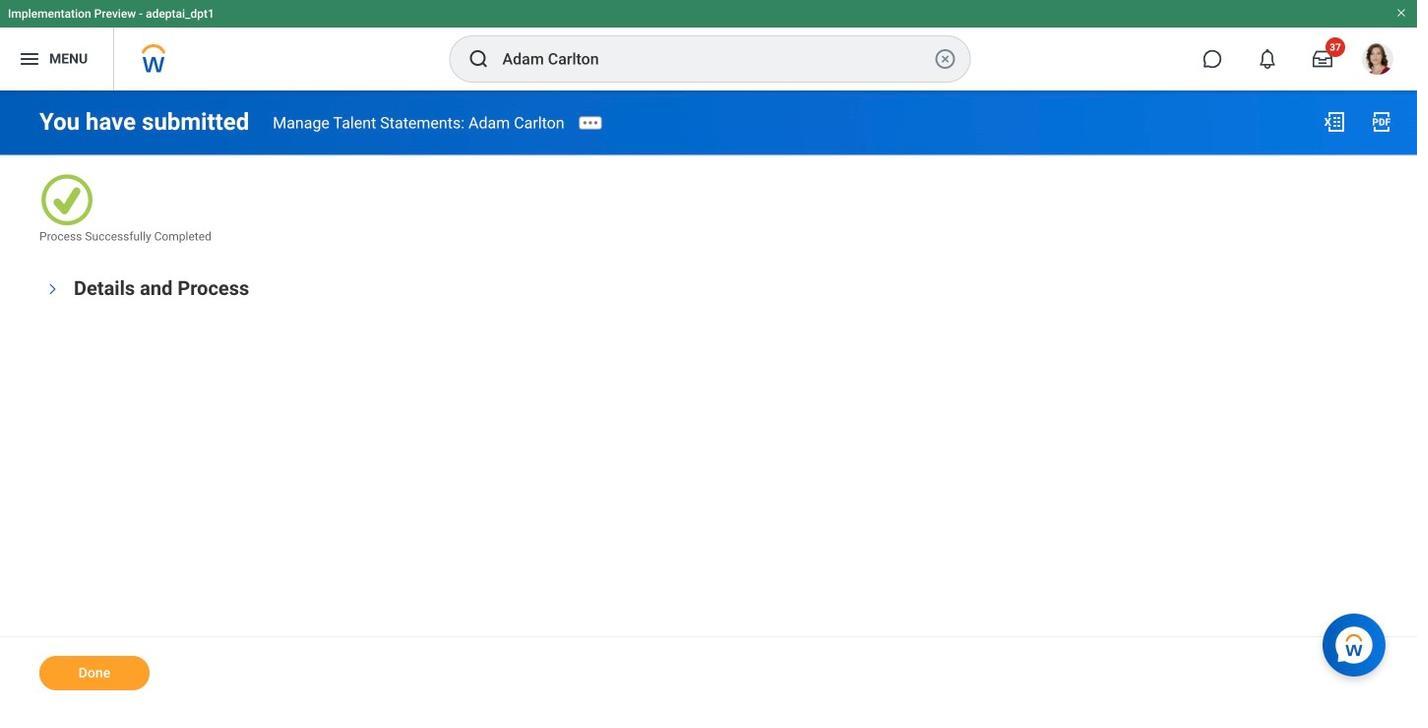 Task type: vqa. For each thing, say whether or not it's contained in the screenshot.
banner
yes



Task type: describe. For each thing, give the bounding box(es) containing it.
chevron down image
[[46, 278, 60, 301]]

notifications large image
[[1258, 49, 1278, 69]]

x circle image
[[934, 47, 957, 71]]

export to excel image
[[1323, 110, 1346, 134]]

justify image
[[18, 47, 41, 71]]



Task type: locate. For each thing, give the bounding box(es) containing it.
inbox large image
[[1313, 49, 1333, 69]]

view printable version (pdf) image
[[1370, 110, 1394, 134]]

close environment banner image
[[1396, 7, 1407, 19]]

Search Workday  search field
[[502, 37, 930, 81]]

search image
[[467, 47, 491, 71]]

profile logan mcneil image
[[1362, 43, 1394, 79]]

banner
[[0, 0, 1417, 91]]

main content
[[0, 91, 1417, 709]]



